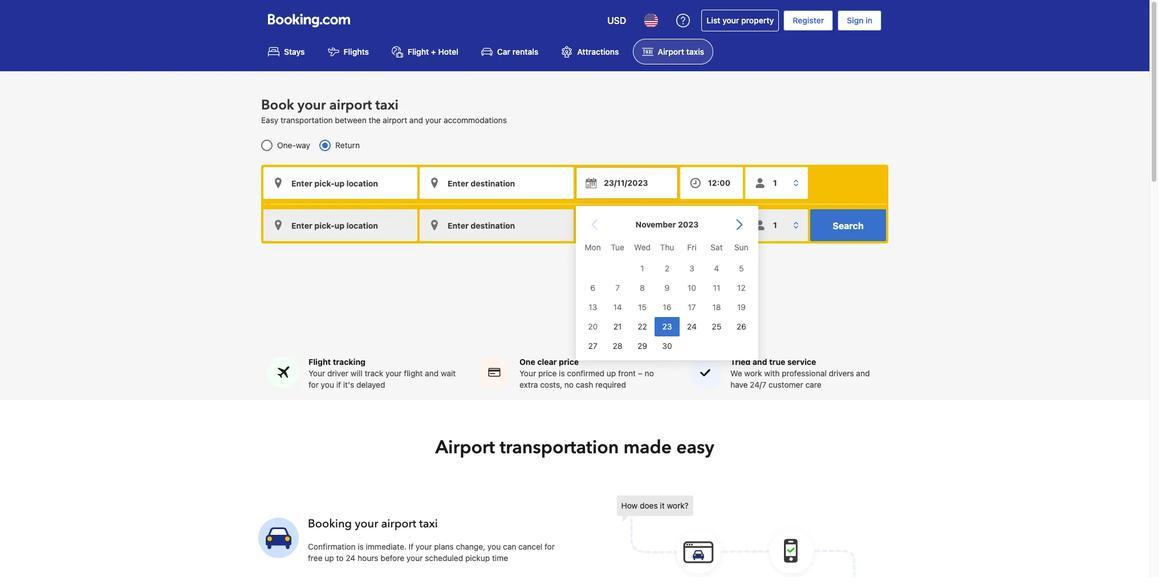 Task type: locate. For each thing, give the bounding box(es) containing it.
0 horizontal spatial your
[[309, 369, 325, 378]]

and left wait
[[425, 369, 439, 378]]

0 vertical spatial taxi
[[375, 96, 399, 115]]

is inside one clear price your price is confirmed up front – no extra costs, no cash required
[[559, 369, 565, 378]]

flights link
[[319, 39, 378, 65]]

and right the
[[409, 115, 423, 125]]

between
[[335, 115, 367, 125]]

0 vertical spatial up
[[607, 369, 616, 378]]

airport for airport taxis
[[658, 47, 684, 57]]

24 right to
[[346, 553, 355, 563]]

booking airport taxi image
[[617, 496, 856, 577], [258, 518, 299, 558]]

for right the cancel
[[545, 542, 555, 552]]

professional
[[782, 369, 827, 378]]

stays link
[[259, 39, 314, 65]]

is up costs,
[[559, 369, 565, 378]]

30
[[662, 341, 672, 351]]

airport taxis link
[[633, 39, 713, 65]]

your inside flight tracking your driver will track your flight and wait for you if it's delayed
[[309, 369, 325, 378]]

your inside "list your property" link
[[723, 15, 739, 25]]

1 vertical spatial up
[[325, 553, 334, 563]]

sat
[[711, 242, 723, 252]]

0 horizontal spatial transportation
[[281, 115, 333, 125]]

no
[[645, 369, 654, 378], [565, 380, 574, 390]]

driver
[[327, 369, 349, 378]]

way
[[296, 140, 310, 150]]

1 your from the left
[[309, 369, 325, 378]]

before
[[381, 553, 404, 563]]

1 vertical spatial price
[[538, 369, 557, 378]]

flight for flight + hotel
[[408, 47, 429, 57]]

0 horizontal spatial 24
[[346, 553, 355, 563]]

2 your from the left
[[520, 369, 536, 378]]

no right –
[[645, 369, 654, 378]]

24
[[687, 322, 697, 331], [346, 553, 355, 563]]

0 horizontal spatial is
[[358, 542, 364, 552]]

0 vertical spatial you
[[321, 380, 334, 390]]

you left if
[[321, 380, 334, 390]]

up up required
[[607, 369, 616, 378]]

7
[[616, 283, 620, 293]]

search button
[[810, 209, 886, 241]]

tried and true service we work with professional drivers and have 24/7 customer care
[[731, 357, 870, 390]]

your left accommodations
[[425, 115, 442, 125]]

attractions link
[[552, 39, 628, 65]]

hours
[[358, 553, 378, 563]]

0 horizontal spatial you
[[321, 380, 334, 390]]

airport taxis
[[658, 47, 704, 57]]

plans
[[434, 542, 454, 552]]

airport up between
[[329, 96, 372, 115]]

0 horizontal spatial no
[[565, 380, 574, 390]]

price down "clear"
[[538, 369, 557, 378]]

tracking
[[333, 357, 366, 367]]

flight inside flight + hotel link
[[408, 47, 429, 57]]

1 vertical spatial you
[[488, 542, 501, 552]]

1 vertical spatial is
[[358, 542, 364, 552]]

airport for airport transportation made easy
[[435, 435, 495, 460]]

1 vertical spatial airport
[[435, 435, 495, 460]]

for
[[309, 380, 319, 390], [545, 542, 555, 552]]

1 horizontal spatial airport
[[658, 47, 684, 57]]

taxi inside "book your airport taxi easy transportation between the airport and your accommodations"
[[375, 96, 399, 115]]

and
[[409, 115, 423, 125], [753, 357, 767, 367], [425, 369, 439, 378], [856, 369, 870, 378]]

0 vertical spatial flight
[[408, 47, 429, 57]]

1 horizontal spatial up
[[607, 369, 616, 378]]

is up hours
[[358, 542, 364, 552]]

1 horizontal spatial transportation
[[500, 435, 619, 460]]

flight inside flight tracking your driver will track your flight and wait for you if it's delayed
[[309, 357, 331, 367]]

usd
[[608, 15, 626, 26]]

taxi up the
[[375, 96, 399, 115]]

wed
[[634, 242, 651, 252]]

0 vertical spatial price
[[559, 357, 579, 367]]

14
[[613, 302, 622, 312]]

1 horizontal spatial you
[[488, 542, 501, 552]]

25 button
[[704, 317, 729, 336]]

13
[[589, 302, 597, 312]]

confirmation is immediate. if your plans change, you can cancel for free up to 24 hours before your scheduled pickup time
[[308, 542, 555, 563]]

your right track
[[386, 369, 402, 378]]

and right drivers
[[856, 369, 870, 378]]

work
[[744, 369, 762, 378]]

if
[[409, 542, 414, 552]]

booking
[[308, 516, 352, 532]]

1 horizontal spatial is
[[559, 369, 565, 378]]

0 horizontal spatial up
[[325, 553, 334, 563]]

required
[[596, 380, 626, 390]]

for inside flight tracking your driver will track your flight and wait for you if it's delayed
[[309, 380, 319, 390]]

time
[[492, 553, 508, 563]]

16
[[663, 302, 672, 312]]

tue
[[611, 242, 624, 252]]

cash
[[576, 380, 593, 390]]

9
[[665, 283, 670, 293]]

scheduled
[[425, 553, 463, 563]]

1 vertical spatial taxi
[[419, 516, 438, 532]]

1 horizontal spatial your
[[520, 369, 536, 378]]

1 vertical spatial airport
[[383, 115, 407, 125]]

for left if
[[309, 380, 319, 390]]

your
[[309, 369, 325, 378], [520, 369, 536, 378]]

and up work
[[753, 357, 767, 367]]

12:00 button
[[680, 167, 743, 199]]

one-
[[277, 140, 296, 150]]

0 vertical spatial airport
[[658, 47, 684, 57]]

0 vertical spatial transportation
[[281, 115, 333, 125]]

27 button
[[581, 336, 605, 356]]

3
[[690, 263, 695, 273]]

1 horizontal spatial taxi
[[419, 516, 438, 532]]

0 vertical spatial is
[[559, 369, 565, 378]]

28
[[613, 341, 623, 351]]

1 vertical spatial no
[[565, 380, 574, 390]]

0 vertical spatial for
[[309, 380, 319, 390]]

airport up if
[[381, 516, 416, 532]]

23 button
[[655, 317, 680, 336]]

the
[[369, 115, 381, 125]]

taxi up plans
[[419, 516, 438, 532]]

1 vertical spatial 24
[[346, 553, 355, 563]]

tried
[[731, 357, 751, 367]]

book your airport taxi easy transportation between the airport and your accommodations
[[261, 96, 507, 125]]

price
[[559, 357, 579, 367], [538, 369, 557, 378]]

0 horizontal spatial airport
[[435, 435, 495, 460]]

with
[[764, 369, 780, 378]]

1 vertical spatial transportation
[[500, 435, 619, 460]]

21 button
[[605, 317, 630, 336]]

airport right the
[[383, 115, 407, 125]]

car rentals
[[497, 47, 539, 57]]

and inside flight tracking your driver will track your flight and wait for you if it's delayed
[[425, 369, 439, 378]]

taxi for booking
[[419, 516, 438, 532]]

0 vertical spatial 24
[[687, 322, 697, 331]]

you inside flight tracking your driver will track your flight and wait for you if it's delayed
[[321, 380, 334, 390]]

up inside one clear price your price is confirmed up front – no extra costs, no cash required
[[607, 369, 616, 378]]

up
[[607, 369, 616, 378], [325, 553, 334, 563]]

8
[[640, 283, 645, 293]]

you up time
[[488, 542, 501, 552]]

your right list on the top of the page
[[723, 15, 739, 25]]

up left to
[[325, 553, 334, 563]]

2 vertical spatial airport
[[381, 516, 416, 532]]

november 2023
[[636, 220, 699, 229]]

flight up driver
[[309, 357, 331, 367]]

price up confirmed
[[559, 357, 579, 367]]

1 horizontal spatial for
[[545, 542, 555, 552]]

2023
[[678, 220, 699, 229]]

for for confirmation is immediate. if your plans change, you can cancel for free up to 24 hours before your scheduled pickup time
[[545, 542, 555, 552]]

your right if
[[416, 542, 432, 552]]

23/11/2023 button
[[576, 167, 678, 199]]

0 horizontal spatial taxi
[[375, 96, 399, 115]]

flight left +
[[408, 47, 429, 57]]

confirmation
[[308, 542, 356, 552]]

taxi
[[375, 96, 399, 115], [419, 516, 438, 532]]

airport transportation made easy
[[435, 435, 714, 460]]

Enter destination text field
[[420, 167, 574, 199]]

1 vertical spatial for
[[545, 542, 555, 552]]

0 horizontal spatial flight
[[309, 357, 331, 367]]

1 horizontal spatial no
[[645, 369, 654, 378]]

thu
[[660, 242, 674, 252]]

your down if
[[407, 553, 423, 563]]

24 down 17 in the right bottom of the page
[[687, 322, 697, 331]]

one-way
[[277, 140, 310, 150]]

1 horizontal spatial 24
[[687, 322, 697, 331]]

your left driver
[[309, 369, 325, 378]]

no left cash
[[565, 380, 574, 390]]

1 horizontal spatial flight
[[408, 47, 429, 57]]

your down one
[[520, 369, 536, 378]]

26
[[737, 322, 746, 331]]

you inside 'confirmation is immediate. if your plans change, you can cancel for free up to 24 hours before your scheduled pickup time'
[[488, 542, 501, 552]]

for inside 'confirmation is immediate. if your plans change, you can cancel for free up to 24 hours before your scheduled pickup time'
[[545, 542, 555, 552]]

to
[[336, 553, 344, 563]]

your inside flight tracking your driver will track your flight and wait for you if it's delayed
[[386, 369, 402, 378]]

24 inside button
[[687, 322, 697, 331]]

front
[[618, 369, 636, 378]]

delayed
[[356, 380, 385, 390]]

0 horizontal spatial for
[[309, 380, 319, 390]]

12
[[737, 283, 746, 293]]

your
[[723, 15, 739, 25], [298, 96, 326, 115], [425, 115, 442, 125], [386, 369, 402, 378], [355, 516, 378, 532], [416, 542, 432, 552], [407, 553, 423, 563]]

0 vertical spatial airport
[[329, 96, 372, 115]]

1 vertical spatial flight
[[309, 357, 331, 367]]

extra
[[520, 380, 538, 390]]

1 horizontal spatial price
[[559, 357, 579, 367]]



Task type: describe. For each thing, give the bounding box(es) containing it.
stays
[[284, 47, 305, 57]]

list your property
[[707, 15, 774, 25]]

0 horizontal spatial booking airport taxi image
[[258, 518, 299, 558]]

30 button
[[655, 336, 680, 356]]

0 horizontal spatial price
[[538, 369, 557, 378]]

confirmed
[[567, 369, 605, 378]]

23/11/2023
[[604, 178, 648, 188]]

flight tracking your driver will track your flight and wait for you if it's delayed
[[309, 357, 456, 390]]

transportation inside "book your airport taxi easy transportation between the airport and your accommodations"
[[281, 115, 333, 125]]

2
[[665, 263, 670, 273]]

made
[[624, 435, 672, 460]]

flights
[[344, 47, 369, 57]]

30/11/2023 button
[[576, 209, 678, 241]]

+
[[431, 47, 436, 57]]

car rentals link
[[472, 39, 548, 65]]

24 inside 'confirmation is immediate. if your plans change, you can cancel for free up to 24 hours before your scheduled pickup time'
[[346, 553, 355, 563]]

24/7
[[750, 380, 767, 390]]

pickup
[[465, 553, 490, 563]]

6
[[590, 283, 595, 293]]

list
[[707, 15, 721, 25]]

flight for flight tracking your driver will track your flight and wait for you if it's delayed
[[309, 357, 331, 367]]

22 button
[[630, 317, 655, 336]]

taxi for book
[[375, 96, 399, 115]]

wait
[[441, 369, 456, 378]]

we
[[731, 369, 742, 378]]

free
[[308, 553, 323, 563]]

flight + hotel link
[[383, 39, 468, 65]]

10
[[688, 283, 696, 293]]

15
[[638, 302, 647, 312]]

flight + hotel
[[408, 47, 458, 57]]

how does it work?
[[621, 501, 689, 511]]

17
[[688, 302, 696, 312]]

it
[[660, 501, 665, 511]]

november
[[636, 220, 676, 229]]

rentals
[[513, 47, 539, 57]]

book
[[261, 96, 294, 115]]

usd button
[[601, 7, 633, 34]]

28 button
[[605, 336, 630, 356]]

service
[[788, 357, 816, 367]]

drivers
[[829, 369, 854, 378]]

cancel
[[518, 542, 543, 552]]

change,
[[456, 542, 485, 552]]

attractions
[[577, 47, 619, 57]]

your inside one clear price your price is confirmed up front – no extra costs, no cash required
[[520, 369, 536, 378]]

booking your airport taxi
[[308, 516, 438, 532]]

29 button
[[630, 336, 655, 356]]

how
[[621, 501, 638, 511]]

0 vertical spatial no
[[645, 369, 654, 378]]

one
[[520, 357, 535, 367]]

is inside 'confirmation is immediate. if your plans change, you can cancel for free up to 24 hours before your scheduled pickup time'
[[358, 542, 364, 552]]

booking.com online hotel reservations image
[[268, 14, 350, 27]]

it's
[[343, 380, 354, 390]]

clear
[[537, 357, 557, 367]]

care
[[806, 380, 822, 390]]

for for flight tracking your driver will track your flight and wait for you if it's delayed
[[309, 380, 319, 390]]

19
[[737, 302, 746, 312]]

work?
[[667, 501, 689, 511]]

can
[[503, 542, 516, 552]]

24 button
[[680, 317, 704, 336]]

return
[[335, 140, 360, 150]]

sign in
[[847, 15, 873, 25]]

your up immediate.
[[355, 516, 378, 532]]

and inside "book your airport taxi easy transportation between the airport and your accommodations"
[[409, 115, 423, 125]]

18
[[713, 302, 721, 312]]

1 horizontal spatial booking airport taxi image
[[617, 496, 856, 577]]

5
[[739, 263, 744, 273]]

1
[[641, 263, 644, 273]]

airport for book
[[329, 96, 372, 115]]

car
[[497, 47, 511, 57]]

Enter pick-up location text field
[[263, 167, 417, 199]]

register
[[793, 15, 824, 25]]

easy
[[677, 435, 714, 460]]

does
[[640, 501, 658, 511]]

sign in link
[[838, 10, 882, 31]]

costs,
[[540, 380, 562, 390]]

airport for booking
[[381, 516, 416, 532]]

4
[[714, 263, 719, 273]]

property
[[741, 15, 774, 25]]

12:00
[[708, 178, 731, 188]]

27
[[588, 341, 598, 351]]

fri
[[687, 242, 697, 252]]

easy
[[261, 115, 278, 125]]

taxis
[[686, 47, 704, 57]]

in
[[866, 15, 873, 25]]

your right the book
[[298, 96, 326, 115]]

immediate.
[[366, 542, 407, 552]]

up inside 'confirmation is immediate. if your plans change, you can cancel for free up to 24 hours before your scheduled pickup time'
[[325, 553, 334, 563]]

search
[[833, 221, 864, 231]]

true
[[769, 357, 786, 367]]

track
[[365, 369, 383, 378]]

11
[[713, 283, 720, 293]]



Task type: vqa. For each thing, say whether or not it's contained in the screenshot.
29
yes



